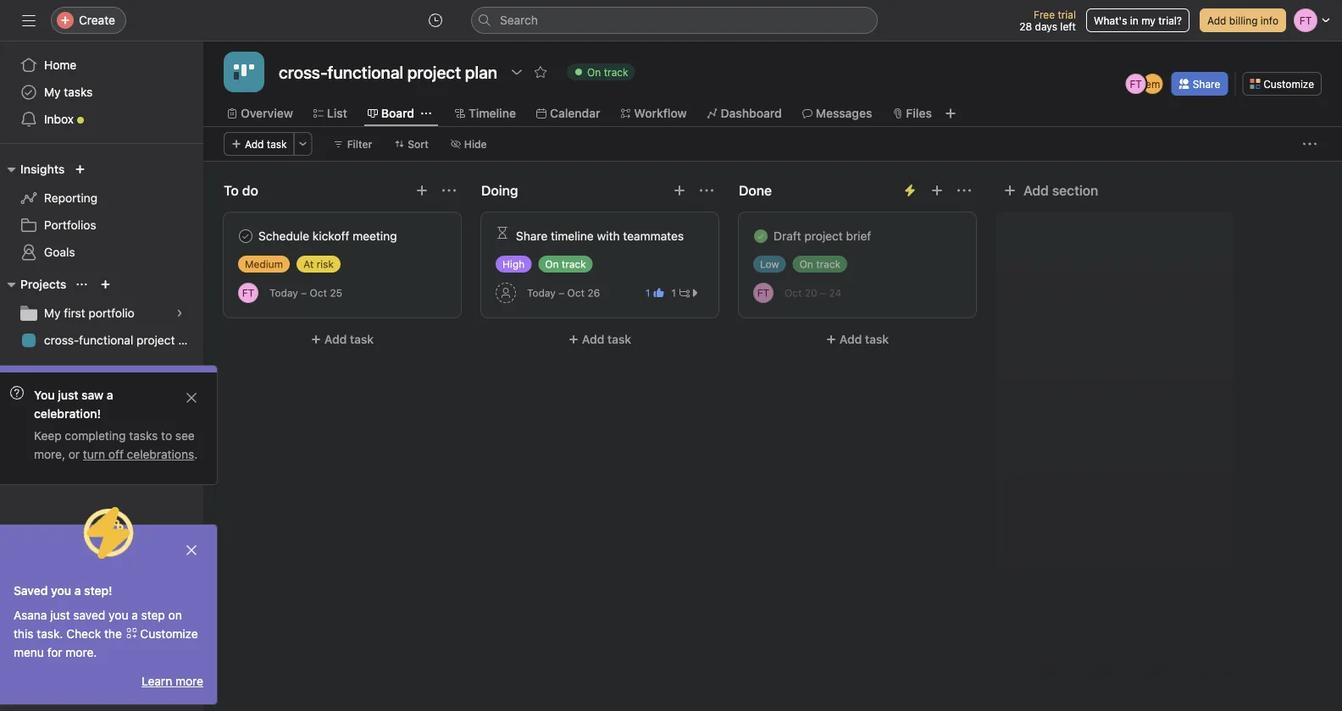 Task type: describe. For each thing, give the bounding box(es) containing it.
portfolios link
[[10, 212, 193, 239]]

saved
[[14, 584, 48, 598]]

goals
[[44, 245, 75, 259]]

learn more link
[[142, 675, 203, 689]]

cross-
[[44, 333, 79, 347]]

to do
[[224, 183, 258, 199]]

add task button for done
[[739, 325, 976, 355]]

create button
[[51, 7, 126, 34]]

board image
[[234, 62, 254, 82]]

at
[[303, 258, 314, 270]]

ft button for to do
[[238, 283, 258, 303]]

plan
[[178, 333, 201, 347]]

new image
[[75, 164, 85, 175]]

add task for done
[[840, 333, 889, 347]]

.
[[194, 448, 198, 462]]

– for doing
[[559, 287, 564, 299]]

first
[[64, 306, 85, 320]]

celebration!
[[34, 407, 101, 421]]

oct for doing
[[567, 287, 585, 299]]

today for to do
[[269, 287, 298, 299]]

files link
[[893, 104, 932, 123]]

timeline
[[551, 229, 594, 243]]

medium
[[245, 258, 283, 270]]

my
[[1142, 14, 1156, 26]]

on for done
[[800, 258, 813, 270]]

track for doing
[[562, 258, 586, 270]]

close image
[[185, 391, 198, 405]]

add tab image
[[944, 107, 957, 120]]

high
[[502, 258, 525, 270]]

0 horizontal spatial more actions image
[[298, 139, 308, 149]]

for
[[47, 646, 62, 660]]

search
[[500, 13, 538, 27]]

customize for customize
[[1264, 78, 1314, 90]]

cross-functional project plan
[[44, 333, 201, 347]]

2 horizontal spatial ft
[[1130, 78, 1142, 90]]

rules for done image
[[903, 184, 917, 197]]

24
[[829, 287, 842, 299]]

portfolios
[[44, 218, 96, 232]]

reporting link
[[10, 185, 193, 212]]

check
[[66, 627, 101, 641]]

billing
[[1229, 14, 1258, 26]]

my first portfolio
[[44, 306, 135, 320]]

– for to do
[[301, 287, 307, 299]]

add task button down overview 'link'
[[224, 132, 295, 156]]

add task down the overview
[[245, 138, 287, 150]]

add left billing
[[1207, 14, 1227, 26]]

with
[[597, 229, 620, 243]]

ft for to do
[[242, 287, 254, 299]]

celebrations
[[127, 448, 194, 462]]

add for add task "button" underneath overview 'link'
[[245, 138, 264, 150]]

just for asana
[[50, 609, 70, 623]]

create
[[79, 13, 115, 27]]

add billing info button
[[1200, 8, 1286, 32]]

more,
[[34, 448, 65, 462]]

doing
[[481, 183, 518, 199]]

show options, current sort, top image
[[77, 280, 87, 290]]

1 vertical spatial a
[[74, 584, 81, 598]]

what's
[[1094, 14, 1127, 26]]

on track for doing
[[545, 258, 586, 270]]

saved you a step!
[[14, 584, 112, 598]]

just for you
[[58, 389, 78, 402]]

overview
[[241, 106, 293, 120]]

more section actions image for doing
[[700, 184, 713, 197]]

teammates
[[623, 229, 684, 243]]

free trial 28 days left
[[1020, 8, 1076, 32]]

on track for done
[[800, 258, 841, 270]]

keep completing tasks to see more, or
[[34, 429, 195, 462]]

sort
[[408, 138, 429, 150]]

share button
[[1172, 72, 1228, 96]]

hide sidebar image
[[22, 14, 36, 27]]

add for add task "button" related to done
[[840, 333, 862, 347]]

sort button
[[387, 132, 436, 156]]

inbox link
[[10, 106, 193, 133]]

saved
[[73, 609, 105, 623]]

learn more
[[142, 675, 203, 689]]

customize for customize menu for more.
[[140, 627, 198, 641]]

on inside popup button
[[587, 66, 601, 78]]

new project or portfolio image
[[100, 280, 111, 290]]

what's in my trial? button
[[1086, 8, 1190, 32]]

task.
[[37, 627, 63, 641]]

turn off celebrations .
[[83, 448, 198, 462]]

workflow
[[634, 106, 687, 120]]

functional
[[79, 333, 133, 347]]

today for doing
[[527, 287, 556, 299]]

completed checkbox for done
[[751, 226, 771, 247]]

you just saw a celebration!
[[34, 389, 113, 421]]

learn
[[142, 675, 172, 689]]

2 1 button from the left
[[667, 285, 704, 302]]

at risk
[[303, 258, 334, 270]]

add section button
[[997, 175, 1105, 206]]

free
[[1034, 8, 1055, 20]]

today – oct 25
[[269, 287, 342, 299]]

completing
[[65, 429, 126, 443]]

track inside popup button
[[604, 66, 628, 78]]

25
[[330, 287, 342, 299]]

em
[[1146, 78, 1160, 90]]

close toast image
[[185, 544, 198, 558]]

inbox
[[44, 112, 74, 126]]

1 1 from the left
[[646, 287, 650, 299]]

on track button
[[559, 60, 643, 84]]

oct for to do
[[310, 287, 327, 299]]

messages link
[[802, 104, 872, 123]]

share for share
[[1193, 78, 1220, 90]]

left
[[1060, 20, 1076, 32]]

today – oct 26
[[527, 287, 600, 299]]

show options image
[[510, 65, 524, 79]]

timeline link
[[455, 104, 516, 123]]

completed checkbox for to do
[[236, 226, 256, 247]]

the
[[104, 627, 122, 641]]

home
[[44, 58, 76, 72]]

customize button
[[1242, 72, 1322, 96]]

insights
[[20, 162, 65, 176]]



Task type: vqa. For each thing, say whether or not it's contained in the screenshot.
incoming
no



Task type: locate. For each thing, give the bounding box(es) containing it.
ft button for done
[[753, 283, 774, 303]]

projects button
[[0, 275, 66, 295]]

completed image
[[236, 226, 256, 247]]

a right saw
[[107, 389, 113, 402]]

0 horizontal spatial on
[[545, 258, 559, 270]]

you right saved
[[51, 584, 71, 598]]

you inside asana just saved you a step on this task. check the
[[109, 609, 128, 623]]

on up 20
[[800, 258, 813, 270]]

add left "section" at the top right of the page
[[1024, 183, 1049, 199]]

1 horizontal spatial today
[[527, 287, 556, 299]]

None text field
[[275, 57, 502, 87]]

projects
[[20, 278, 66, 291]]

0 vertical spatial you
[[51, 584, 71, 598]]

2 horizontal spatial more section actions image
[[958, 184, 971, 197]]

board
[[381, 106, 414, 120]]

2 – from the left
[[559, 287, 564, 299]]

done
[[739, 183, 772, 199]]

add for add task "button" corresponding to to do
[[324, 333, 347, 347]]

2 vertical spatial a
[[132, 609, 138, 623]]

2 oct from the left
[[567, 287, 585, 299]]

1 horizontal spatial 1
[[671, 287, 676, 299]]

projects element
[[0, 269, 203, 358]]

share
[[1193, 78, 1220, 90], [516, 229, 548, 243]]

tasks inside global element
[[64, 85, 93, 99]]

more actions image left filter dropdown button
[[298, 139, 308, 149]]

on track up today – oct 26
[[545, 258, 586, 270]]

add task down 25
[[324, 333, 374, 347]]

1 horizontal spatial tasks
[[129, 429, 158, 443]]

0 horizontal spatial 1
[[646, 287, 650, 299]]

a
[[107, 389, 113, 402], [74, 584, 81, 598], [132, 609, 138, 623]]

2 horizontal spatial track
[[816, 258, 841, 270]]

more section actions image
[[442, 184, 456, 197], [700, 184, 713, 197], [958, 184, 971, 197]]

0 horizontal spatial a
[[74, 584, 81, 598]]

oct
[[310, 287, 327, 299], [567, 287, 585, 299], [785, 287, 802, 299]]

add for doing add task "button"
[[582, 333, 604, 347]]

on track up calendar
[[587, 66, 628, 78]]

a inside asana just saved you a step on this task. check the
[[132, 609, 138, 623]]

ft button down medium
[[238, 283, 258, 303]]

dependencies image
[[496, 226, 509, 240]]

3 – from the left
[[820, 287, 826, 299]]

oct left the 26
[[567, 287, 585, 299]]

add down the 26
[[582, 333, 604, 347]]

more section actions image down hide dropdown button
[[442, 184, 456, 197]]

to
[[161, 429, 172, 443]]

reporting
[[44, 191, 98, 205]]

completed image
[[751, 226, 771, 247]]

1 – from the left
[[301, 287, 307, 299]]

trial?
[[1159, 14, 1182, 26]]

global element
[[0, 42, 203, 143]]

0 vertical spatial just
[[58, 389, 78, 402]]

share for share timeline with teammates
[[516, 229, 548, 243]]

1 horizontal spatial ft button
[[753, 283, 774, 303]]

add
[[1207, 14, 1227, 26], [245, 138, 264, 150], [1024, 183, 1049, 199], [324, 333, 347, 347], [582, 333, 604, 347], [840, 333, 862, 347]]

today
[[269, 287, 298, 299], [527, 287, 556, 299]]

1 horizontal spatial share
[[1193, 78, 1220, 90]]

today down medium
[[269, 287, 298, 299]]

ft down low
[[757, 287, 770, 299]]

home link
[[10, 52, 193, 79]]

Completed checkbox
[[236, 226, 256, 247], [751, 226, 771, 247]]

a left step!
[[74, 584, 81, 598]]

1 horizontal spatial customize
[[1264, 78, 1314, 90]]

2 horizontal spatial on
[[800, 258, 813, 270]]

0 vertical spatial share
[[1193, 78, 1220, 90]]

0 vertical spatial tasks
[[64, 85, 93, 99]]

what's in my trial?
[[1094, 14, 1182, 26]]

on for doing
[[545, 258, 559, 270]]

a inside you just saw a celebration!
[[107, 389, 113, 402]]

task for done
[[865, 333, 889, 347]]

2 horizontal spatial oct
[[785, 287, 802, 299]]

add task image for to do
[[415, 184, 429, 197]]

more section actions image left done
[[700, 184, 713, 197]]

keep
[[34, 429, 62, 443]]

more actions image
[[1303, 137, 1317, 151], [298, 139, 308, 149]]

ft left em
[[1130, 78, 1142, 90]]

2 1 from the left
[[671, 287, 676, 299]]

1 today from the left
[[269, 287, 298, 299]]

0 horizontal spatial completed checkbox
[[236, 226, 256, 247]]

more
[[175, 675, 203, 689]]

1 1 button from the left
[[642, 285, 667, 302]]

0 horizontal spatial ft
[[242, 287, 254, 299]]

3 more section actions image from the left
[[958, 184, 971, 197]]

timeline
[[469, 106, 516, 120]]

1 vertical spatial you
[[109, 609, 128, 623]]

0 horizontal spatial share
[[516, 229, 548, 243]]

see details, my first portfolio image
[[175, 308, 185, 319]]

add section
[[1024, 183, 1098, 199]]

workflow link
[[621, 104, 687, 123]]

1 horizontal spatial more section actions image
[[700, 184, 713, 197]]

20
[[805, 287, 817, 299]]

project
[[805, 229, 843, 243], [136, 333, 175, 347]]

0 vertical spatial my
[[44, 85, 61, 99]]

just up celebration!
[[58, 389, 78, 402]]

kickoff
[[313, 229, 349, 243]]

add task image for doing
[[673, 184, 686, 197]]

on track
[[587, 66, 628, 78], [545, 258, 586, 270], [800, 258, 841, 270]]

1 horizontal spatial project
[[805, 229, 843, 243]]

my for my first portfolio
[[44, 306, 61, 320]]

task for to do
[[350, 333, 374, 347]]

on track inside popup button
[[587, 66, 628, 78]]

hide
[[464, 138, 487, 150]]

1 horizontal spatial ft
[[757, 287, 770, 299]]

ft down medium
[[242, 287, 254, 299]]

1 horizontal spatial –
[[559, 287, 564, 299]]

1 horizontal spatial oct
[[567, 287, 585, 299]]

task for doing
[[608, 333, 631, 347]]

1 add task image from the left
[[415, 184, 429, 197]]

my tasks
[[44, 85, 93, 99]]

26
[[588, 287, 600, 299]]

28
[[1020, 20, 1032, 32]]

meeting
[[353, 229, 397, 243]]

my
[[44, 85, 61, 99], [44, 306, 61, 320]]

2 ft button from the left
[[753, 283, 774, 303]]

2 add task image from the left
[[673, 184, 686, 197]]

add for add section button at the top right of page
[[1024, 183, 1049, 199]]

add task image down sort
[[415, 184, 429, 197]]

1 horizontal spatial track
[[604, 66, 628, 78]]

my left first
[[44, 306, 61, 320]]

2 horizontal spatial on track
[[800, 258, 841, 270]]

hide button
[[443, 132, 495, 156]]

3 oct from the left
[[785, 287, 802, 299]]

1 vertical spatial customize
[[140, 627, 198, 641]]

or
[[68, 448, 80, 462]]

– left 24
[[820, 287, 826, 299]]

brief
[[846, 229, 871, 243]]

0 horizontal spatial on track
[[545, 258, 586, 270]]

0 horizontal spatial customize
[[140, 627, 198, 641]]

add task button down the 26
[[481, 325, 719, 355]]

add to starred image
[[534, 65, 547, 79]]

add task image up teammates in the top of the page
[[673, 184, 686, 197]]

calendar link
[[536, 104, 600, 123]]

1 vertical spatial just
[[50, 609, 70, 623]]

add task for to do
[[324, 333, 374, 347]]

0 horizontal spatial ft button
[[238, 283, 258, 303]]

my for my tasks
[[44, 85, 61, 99]]

0 horizontal spatial project
[[136, 333, 175, 347]]

on
[[168, 609, 182, 623]]

more section actions image for to do
[[442, 184, 456, 197]]

schedule kickoff meeting
[[258, 229, 397, 243]]

add task button down 25
[[224, 325, 461, 355]]

tasks up turn off celebrations . on the left of the page
[[129, 429, 158, 443]]

menu
[[14, 646, 44, 660]]

portfolio
[[88, 306, 135, 320]]

add task down the 26
[[582, 333, 631, 347]]

on track down draft project brief
[[800, 258, 841, 270]]

1 my from the top
[[44, 85, 61, 99]]

just
[[58, 389, 78, 402], [50, 609, 70, 623]]

–
[[301, 287, 307, 299], [559, 287, 564, 299], [820, 287, 826, 299]]

list link
[[313, 104, 347, 123]]

ft for done
[[757, 287, 770, 299]]

1 horizontal spatial add task image
[[673, 184, 686, 197]]

2 horizontal spatial a
[[132, 609, 138, 623]]

0 horizontal spatial you
[[51, 584, 71, 598]]

off
[[108, 448, 124, 462]]

track for done
[[816, 258, 841, 270]]

search list box
[[471, 7, 878, 34]]

0 horizontal spatial oct
[[310, 287, 327, 299]]

search button
[[471, 7, 878, 34]]

1 horizontal spatial on track
[[587, 66, 628, 78]]

customize inside dropdown button
[[1264, 78, 1314, 90]]

on up today – oct 26
[[545, 258, 559, 270]]

2 today from the left
[[527, 287, 556, 299]]

2 completed checkbox from the left
[[751, 226, 771, 247]]

step
[[141, 609, 165, 623]]

cross-functional project plan link
[[10, 327, 201, 354]]

turn off celebrations button
[[83, 448, 194, 462]]

– left the 26
[[559, 287, 564, 299]]

customize down on
[[140, 627, 198, 641]]

step!
[[84, 584, 112, 598]]

share timeline with teammates
[[516, 229, 684, 243]]

2 horizontal spatial –
[[820, 287, 826, 299]]

on up calendar
[[587, 66, 601, 78]]

on
[[587, 66, 601, 78], [545, 258, 559, 270], [800, 258, 813, 270]]

info
[[1261, 14, 1279, 26]]

just up the task.
[[50, 609, 70, 623]]

1 vertical spatial my
[[44, 306, 61, 320]]

add task image
[[415, 184, 429, 197], [673, 184, 686, 197]]

a left step
[[132, 609, 138, 623]]

insights button
[[0, 159, 65, 180]]

tasks
[[64, 85, 93, 99], [129, 429, 158, 443]]

goals link
[[10, 239, 193, 266]]

0 horizontal spatial track
[[562, 258, 586, 270]]

0 vertical spatial project
[[805, 229, 843, 243]]

0 horizontal spatial tasks
[[64, 85, 93, 99]]

customize menu for more.
[[14, 627, 198, 660]]

just inside asana just saved you a step on this task. check the
[[50, 609, 70, 623]]

add down overview 'link'
[[245, 138, 264, 150]]

share right em
[[1193, 78, 1220, 90]]

track down the timeline
[[562, 258, 586, 270]]

my tasks link
[[10, 79, 193, 106]]

completed checkbox left the draft
[[751, 226, 771, 247]]

– down at
[[301, 287, 307, 299]]

tab actions image
[[421, 108, 431, 119]]

0 horizontal spatial more section actions image
[[442, 184, 456, 197]]

tasks down home
[[64, 85, 93, 99]]

my inside global element
[[44, 85, 61, 99]]

history image
[[429, 14, 442, 27]]

more actions image down customize dropdown button
[[1303, 137, 1317, 151]]

ft button down low
[[753, 283, 774, 303]]

project left brief
[[805, 229, 843, 243]]

0 horizontal spatial –
[[301, 287, 307, 299]]

just inside you just saw a celebration!
[[58, 389, 78, 402]]

ft button
[[238, 283, 258, 303], [753, 283, 774, 303]]

my first portfolio link
[[10, 300, 193, 327]]

more section actions image right add task icon
[[958, 184, 971, 197]]

asana
[[14, 609, 47, 623]]

track up workflow link
[[604, 66, 628, 78]]

1 horizontal spatial completed checkbox
[[751, 226, 771, 247]]

1 ft button from the left
[[238, 283, 258, 303]]

1 horizontal spatial on
[[587, 66, 601, 78]]

2 my from the top
[[44, 306, 61, 320]]

1 vertical spatial tasks
[[129, 429, 158, 443]]

1 more section actions image from the left
[[442, 184, 456, 197]]

add task image
[[930, 184, 944, 197]]

1 vertical spatial project
[[136, 333, 175, 347]]

completed checkbox up medium
[[236, 226, 256, 247]]

1 down teammates in the top of the page
[[671, 287, 676, 299]]

overview link
[[227, 104, 293, 123]]

1 horizontal spatial more actions image
[[1303, 137, 1317, 151]]

insights element
[[0, 154, 203, 269]]

turn
[[83, 448, 105, 462]]

0 vertical spatial customize
[[1264, 78, 1314, 90]]

you up the the
[[109, 609, 128, 623]]

1 horizontal spatial a
[[107, 389, 113, 402]]

files
[[906, 106, 932, 120]]

oct left 25
[[310, 287, 327, 299]]

0 vertical spatial a
[[107, 389, 113, 402]]

section
[[1052, 183, 1098, 199]]

1 completed checkbox from the left
[[236, 226, 256, 247]]

1 button
[[642, 285, 667, 302], [667, 285, 704, 302]]

add task
[[245, 138, 287, 150], [324, 333, 374, 347], [582, 333, 631, 347], [840, 333, 889, 347]]

filter button
[[326, 132, 380, 156]]

today left the 26
[[527, 287, 556, 299]]

my inside projects element
[[44, 306, 61, 320]]

customize inside customize menu for more.
[[140, 627, 198, 641]]

calendar
[[550, 106, 600, 120]]

oct left 20
[[785, 287, 802, 299]]

1 right the 26
[[646, 287, 650, 299]]

see
[[175, 429, 195, 443]]

track down draft project brief
[[816, 258, 841, 270]]

customize
[[1264, 78, 1314, 90], [140, 627, 198, 641]]

trial
[[1058, 8, 1076, 20]]

tasks inside keep completing tasks to see more, or
[[129, 429, 158, 443]]

in
[[1130, 14, 1139, 26]]

ft
[[1130, 78, 1142, 90], [242, 287, 254, 299], [757, 287, 770, 299]]

add task button down 24
[[739, 325, 976, 355]]

2 more section actions image from the left
[[700, 184, 713, 197]]

1 oct from the left
[[310, 287, 327, 299]]

1 vertical spatial share
[[516, 229, 548, 243]]

add task button for to do
[[224, 325, 461, 355]]

project left plan
[[136, 333, 175, 347]]

add down 24
[[840, 333, 862, 347]]

add task for doing
[[582, 333, 631, 347]]

add down 25
[[324, 333, 347, 347]]

dashboard link
[[707, 104, 782, 123]]

you
[[34, 389, 55, 402]]

my up the inbox at top left
[[44, 85, 61, 99]]

add billing info
[[1207, 14, 1279, 26]]

risk
[[317, 258, 334, 270]]

customize down info
[[1264, 78, 1314, 90]]

schedule
[[258, 229, 309, 243]]

add task button for doing
[[481, 325, 719, 355]]

add task down 24
[[840, 333, 889, 347]]

board link
[[368, 104, 414, 123]]

0 horizontal spatial add task image
[[415, 184, 429, 197]]

share inside share button
[[1193, 78, 1220, 90]]

1 horizontal spatial you
[[109, 609, 128, 623]]

share right dependencies image
[[516, 229, 548, 243]]

0 horizontal spatial today
[[269, 287, 298, 299]]



